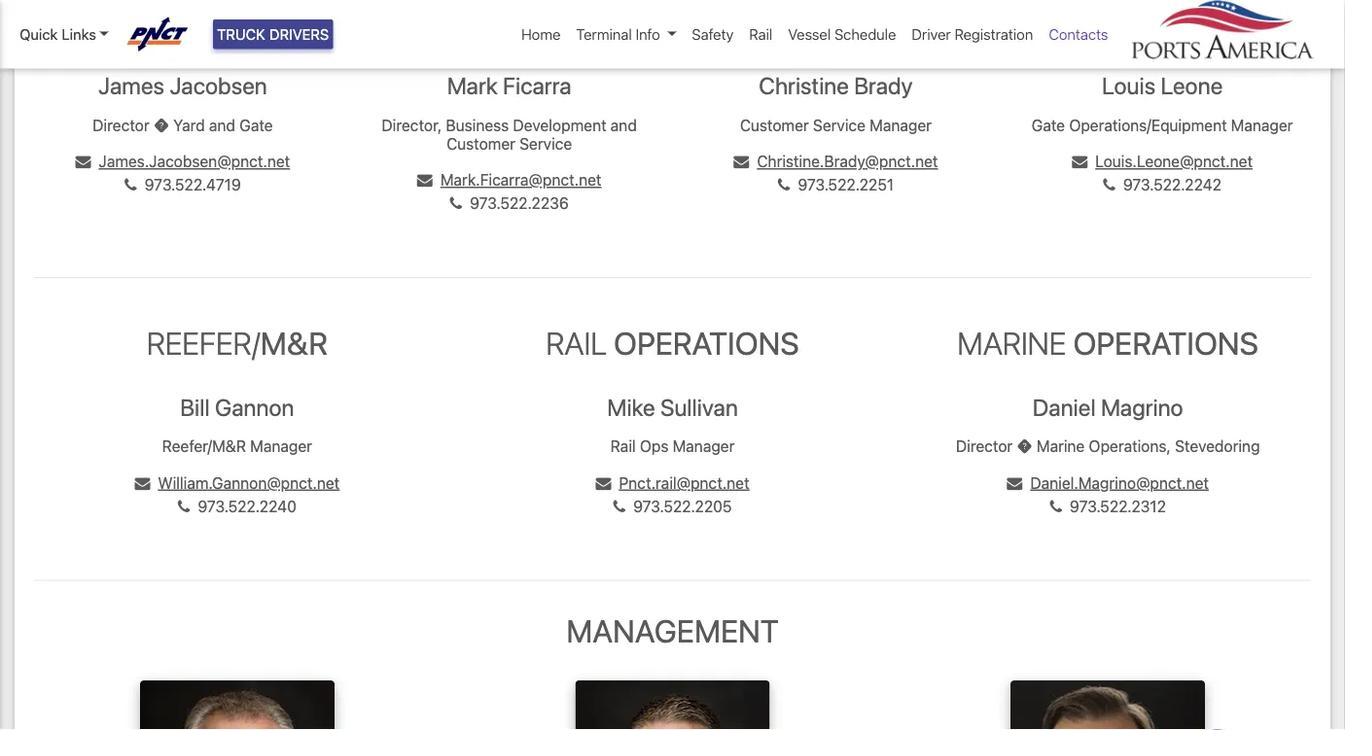 Task type: vqa. For each thing, say whether or not it's contained in the screenshot.


Task type: locate. For each thing, give the bounding box(es) containing it.
gate down the contacts
[[1032, 116, 1066, 135]]

1 vertical spatial director
[[957, 438, 1013, 456]]

0 horizontal spatial service
[[520, 135, 572, 153]]

manager down gannon
[[250, 438, 312, 456]]

operations for rail operations
[[614, 326, 800, 363]]

973.522.2251
[[798, 176, 894, 195]]

envelope image inside christine.brady@pnct.net link
[[734, 155, 750, 170]]

phone image down christine.brady@pnct.net link in the top right of the page
[[778, 178, 791, 194]]

service
[[814, 116, 866, 135], [520, 135, 572, 153]]

rail operations
[[546, 326, 800, 363]]

customer inside director, business development and customer service
[[447, 135, 516, 153]]

phone image inside 973.522.2236 link
[[450, 197, 462, 212]]

phone image inside 973.522.2205 link
[[614, 500, 626, 515]]

rail up 'mike'
[[546, 326, 607, 363]]

and
[[209, 116, 236, 135], [611, 116, 637, 135]]

operations
[[662, 4, 848, 41], [614, 326, 800, 363], [1074, 326, 1259, 363]]

customer service manager
[[740, 116, 932, 135]]

operations for marine operations
[[1074, 326, 1259, 363]]

envelope image
[[75, 155, 91, 170], [734, 155, 750, 170], [417, 173, 433, 189], [135, 476, 150, 492]]

registration
[[955, 26, 1034, 43]]

0 vertical spatial rail
[[750, 26, 773, 43]]

vessel schedule link
[[781, 16, 905, 53]]

operations up the magrino
[[1074, 326, 1259, 363]]

phone image for james jacobsen
[[125, 178, 137, 194]]

phone image
[[1104, 178, 1116, 194], [178, 500, 190, 515], [614, 500, 626, 515]]

envelope image inside james.jacobsen@pnct.net "link"
[[75, 155, 91, 170]]

director
[[93, 116, 150, 135], [957, 438, 1013, 456]]

� for daniel
[[1017, 438, 1033, 456]]

envelope image for rail operations
[[596, 476, 612, 492]]

marine up daniel
[[958, 326, 1067, 363]]

0 horizontal spatial phone image
[[178, 500, 190, 515]]

mark
[[447, 72, 498, 100]]

2 and from the left
[[611, 116, 637, 135]]

envelope image
[[1073, 155, 1088, 170], [596, 476, 612, 492], [1008, 476, 1023, 492]]

operations up christine
[[662, 4, 848, 41]]

phone image for daniel magrino
[[1051, 500, 1063, 515]]

2 horizontal spatial rail
[[750, 26, 773, 43]]

rail left ops
[[611, 438, 636, 456]]

gate
[[240, 116, 273, 135], [1032, 116, 1066, 135]]

service inside director, business development and customer service
[[520, 135, 572, 153]]

manager for louis leone
[[1232, 116, 1294, 135]]

phone image down daniel.magrino@pnct.net link
[[1051, 500, 1063, 515]]

manager up louis.leone@pnct.net
[[1232, 116, 1294, 135]]

yard/gate operations
[[498, 4, 848, 41]]

development
[[513, 116, 607, 135]]

christine.brady@pnct.net link
[[734, 153, 939, 171]]

gate operations/equipment manager
[[1032, 116, 1294, 135]]

�
[[154, 116, 169, 135], [1017, 438, 1033, 456]]

quick links
[[19, 26, 96, 43]]

manager down sullivan
[[673, 438, 735, 456]]

marine
[[958, 326, 1067, 363], [1037, 438, 1085, 456]]

customer
[[740, 116, 809, 135], [447, 135, 516, 153]]

phone image for rail operations
[[614, 500, 626, 515]]

vessel
[[789, 26, 831, 43]]

973.522.4719 link
[[125, 176, 241, 195]]

driver registration link
[[905, 16, 1042, 53]]

daniel.magrino@pnct.net
[[1031, 475, 1210, 493]]

envelope image inside william.gannon@pnct.net link
[[135, 476, 150, 492]]

marine down daniel
[[1037, 438, 1085, 456]]

manager down the brady
[[870, 116, 932, 135]]

contacts link
[[1042, 16, 1117, 53]]

gate down jacobsen
[[240, 116, 273, 135]]

0 horizontal spatial and
[[209, 116, 236, 135]]

customer down christine
[[740, 116, 809, 135]]

christine
[[759, 72, 850, 100]]

phone image down mark.ficarra@pnct.net "link"
[[450, 197, 462, 212]]

1 horizontal spatial and
[[611, 116, 637, 135]]

0 horizontal spatial gate
[[240, 116, 273, 135]]

phone image down james.jacobsen@pnct.net "link"
[[125, 178, 137, 194]]

driver registration
[[912, 26, 1034, 43]]

pnct.rail@pnct.net link
[[596, 475, 750, 493]]

terminal info link
[[569, 16, 685, 53]]

1 vertical spatial �
[[1017, 438, 1033, 456]]

leone
[[1162, 72, 1224, 100]]

rail
[[750, 26, 773, 43], [546, 326, 607, 363], [611, 438, 636, 456]]

� left yard
[[154, 116, 169, 135]]

ficarra
[[503, 72, 572, 100]]

2 horizontal spatial envelope image
[[1073, 155, 1088, 170]]

envelope image inside pnct.rail@pnct.net link
[[596, 476, 612, 492]]

phone image inside 973.522.2240 link
[[178, 500, 190, 515]]

and inside director, business development and customer service
[[611, 116, 637, 135]]

� down daniel
[[1017, 438, 1033, 456]]

home link
[[514, 16, 569, 53]]

customer down the business
[[447, 135, 516, 153]]

and right development
[[611, 116, 637, 135]]

1 horizontal spatial envelope image
[[1008, 476, 1023, 492]]

0 vertical spatial director
[[93, 116, 150, 135]]

terminal
[[577, 26, 632, 43]]

director for daniel magrino
[[957, 438, 1013, 456]]

magrino
[[1102, 394, 1184, 421]]

1 horizontal spatial phone image
[[614, 500, 626, 515]]

home
[[522, 26, 561, 43]]

service down development
[[520, 135, 572, 153]]

safety
[[692, 26, 734, 43]]

bill gannon
[[180, 394, 294, 421]]

manager for mike sullivan
[[673, 438, 735, 456]]

2 vertical spatial rail
[[611, 438, 636, 456]]

phone image inside 973.522.2251 link
[[778, 178, 791, 194]]

envelope image inside daniel.magrino@pnct.net link
[[1008, 476, 1023, 492]]

phone image for reefer/ m&r
[[178, 500, 190, 515]]

1 horizontal spatial gate
[[1032, 116, 1066, 135]]

0 horizontal spatial envelope image
[[596, 476, 612, 492]]

and for mark ficarra
[[611, 116, 637, 135]]

phone image inside 973.522.2312 link
[[1051, 500, 1063, 515]]

louis.leone@pnct.net
[[1096, 153, 1254, 171]]

phone image for mark ficarra
[[450, 197, 462, 212]]

2 horizontal spatial phone image
[[1104, 178, 1116, 194]]

0 horizontal spatial customer
[[447, 135, 516, 153]]

daniel.magrino@pnct.net link
[[1008, 475, 1210, 493]]

rail right safety link
[[750, 26, 773, 43]]

quick links link
[[19, 23, 109, 45]]

973.522.2236 link
[[450, 195, 569, 213]]

phone image down louis.leone@pnct.net link
[[1104, 178, 1116, 194]]

william.gannon@pnct.net link
[[135, 475, 340, 493]]

and right yard
[[209, 116, 236, 135]]

mike
[[607, 394, 656, 421]]

rail for rail
[[750, 26, 773, 43]]

james.jacobsen@pnct.net
[[99, 153, 290, 171]]

0 horizontal spatial director
[[93, 116, 150, 135]]

0 vertical spatial �
[[154, 116, 169, 135]]

973.522.2242 link
[[1104, 176, 1222, 195]]

1 horizontal spatial �
[[1017, 438, 1033, 456]]

operations for yard/gate operations
[[662, 4, 848, 41]]

phone image down william.gannon@pnct.net link
[[178, 500, 190, 515]]

973.522.2205 link
[[614, 498, 732, 516]]

phone image
[[125, 178, 137, 194], [778, 178, 791, 194], [450, 197, 462, 212], [1051, 500, 1063, 515]]

phone image down pnct.rail@pnct.net link on the bottom of the page
[[614, 500, 626, 515]]

service up christine.brady@pnct.net link in the top right of the page
[[814, 116, 866, 135]]

1 horizontal spatial director
[[957, 438, 1013, 456]]

0 horizontal spatial �
[[154, 116, 169, 135]]

1 and from the left
[[209, 116, 236, 135]]

1 horizontal spatial rail
[[611, 438, 636, 456]]

1 vertical spatial rail
[[546, 326, 607, 363]]

envelope image for mark ficarra
[[417, 173, 433, 189]]

envelope image inside mark.ficarra@pnct.net "link"
[[417, 173, 433, 189]]

0 horizontal spatial rail
[[546, 326, 607, 363]]

james jacobsen
[[98, 72, 267, 100]]

operations up sullivan
[[614, 326, 800, 363]]

0 vertical spatial marine
[[958, 326, 1067, 363]]

manager
[[870, 116, 932, 135], [1232, 116, 1294, 135], [250, 438, 312, 456], [673, 438, 735, 456]]

pnct.rail@pnct.net
[[619, 475, 750, 493]]

vessel schedule
[[789, 26, 897, 43]]

phone image inside the 973.522.4719 link
[[125, 178, 137, 194]]

1 vertical spatial marine
[[1037, 438, 1085, 456]]



Task type: describe. For each thing, give the bounding box(es) containing it.
phone image for christine brady
[[778, 178, 791, 194]]

terminal info
[[577, 26, 661, 43]]

daniel magrino
[[1033, 394, 1184, 421]]

ops
[[640, 438, 669, 456]]

envelope image inside louis.leone@pnct.net link
[[1073, 155, 1088, 170]]

louis leone
[[1103, 72, 1224, 100]]

william.gannon@pnct.net
[[158, 475, 340, 493]]

2 gate from the left
[[1032, 116, 1066, 135]]

safety link
[[685, 16, 742, 53]]

driver
[[912, 26, 952, 43]]

973.522.4719
[[145, 176, 241, 195]]

director for james jacobsen
[[93, 116, 150, 135]]

and for james jacobsen
[[209, 116, 236, 135]]

christine.brady@pnct.net
[[757, 153, 939, 171]]

973.522.2251 link
[[778, 176, 894, 195]]

973.522.2242
[[1124, 176, 1222, 195]]

rail link
[[742, 16, 781, 53]]

973.522.2240
[[198, 498, 297, 516]]

reefer/ m&r
[[147, 326, 328, 363]]

management
[[567, 613, 779, 650]]

reefer/m&r
[[162, 438, 246, 456]]

quick
[[19, 26, 58, 43]]

rail for rail ops manager
[[611, 438, 636, 456]]

director � yard and gate
[[93, 116, 273, 135]]

jacobsen
[[170, 72, 267, 100]]

james
[[98, 72, 165, 100]]

marine operations
[[958, 326, 1259, 363]]

manager for christine brady
[[870, 116, 932, 135]]

reefer/m&r manager
[[162, 438, 312, 456]]

envelope image for bill gannon
[[135, 476, 150, 492]]

973.522.2240 link
[[178, 498, 297, 516]]

rail ops manager
[[611, 438, 735, 456]]

envelope image for marine operations
[[1008, 476, 1023, 492]]

1 gate from the left
[[240, 116, 273, 135]]

1 horizontal spatial service
[[814, 116, 866, 135]]

973.522.2236
[[470, 195, 569, 213]]

mike sullivan
[[607, 394, 739, 421]]

christine brady
[[759, 72, 913, 100]]

business
[[446, 116, 509, 135]]

phone image inside 973.522.2242 link
[[1104, 178, 1116, 194]]

schedule
[[835, 26, 897, 43]]

daniel
[[1033, 394, 1096, 421]]

director,
[[382, 116, 442, 135]]

james.jacobsen@pnct.net link
[[75, 153, 290, 171]]

973.522.2205
[[634, 498, 732, 516]]

operations,
[[1090, 438, 1172, 456]]

louis
[[1103, 72, 1156, 100]]

director � marine operations, stevedoring
[[957, 438, 1261, 456]]

sullivan
[[661, 394, 739, 421]]

envelope image for james jacobsen
[[75, 155, 91, 170]]

director, business development and customer service
[[382, 116, 637, 153]]

brady
[[855, 72, 913, 100]]

stevedoring
[[1176, 438, 1261, 456]]

reefer/
[[147, 326, 261, 363]]

m&r
[[261, 326, 328, 363]]

973.522.2312
[[1071, 498, 1167, 516]]

mark ficarra
[[447, 72, 572, 100]]

gannon
[[215, 394, 294, 421]]

mark.ficarra@pnct.net
[[441, 171, 602, 190]]

rail for rail operations
[[546, 326, 607, 363]]

yard/gate
[[498, 4, 655, 41]]

links
[[62, 26, 96, 43]]

973.522.2312 link
[[1051, 498, 1167, 516]]

louis.leone@pnct.net link
[[1073, 153, 1254, 171]]

mark.ficarra@pnct.net link
[[417, 171, 602, 190]]

1 horizontal spatial customer
[[740, 116, 809, 135]]

contacts
[[1049, 26, 1109, 43]]

info
[[636, 26, 661, 43]]

envelope image for christine brady
[[734, 155, 750, 170]]

bill
[[180, 394, 210, 421]]

� for james
[[154, 116, 169, 135]]

operations/equipment
[[1070, 116, 1228, 135]]

yard
[[173, 116, 205, 135]]



